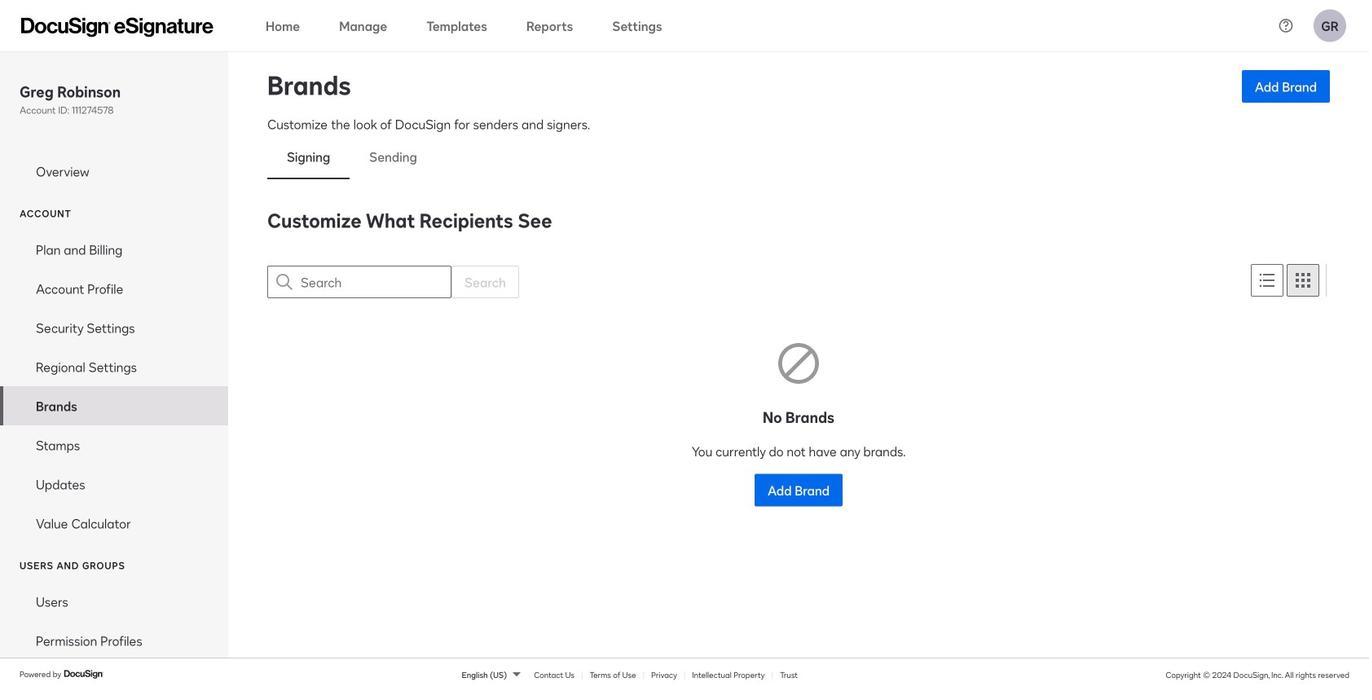 Task type: describe. For each thing, give the bounding box(es) containing it.
account element
[[0, 230, 228, 543]]

Search text field
[[301, 267, 451, 298]]

docusign image
[[64, 668, 104, 681]]

users and groups element
[[0, 582, 228, 691]]



Task type: locate. For each thing, give the bounding box(es) containing it.
tab panel
[[267, 205, 1330, 690]]

docusign admin image
[[21, 18, 214, 37]]

tab list
[[267, 134, 1330, 179]]



Task type: vqa. For each thing, say whether or not it's contained in the screenshot.
tab panel
yes



